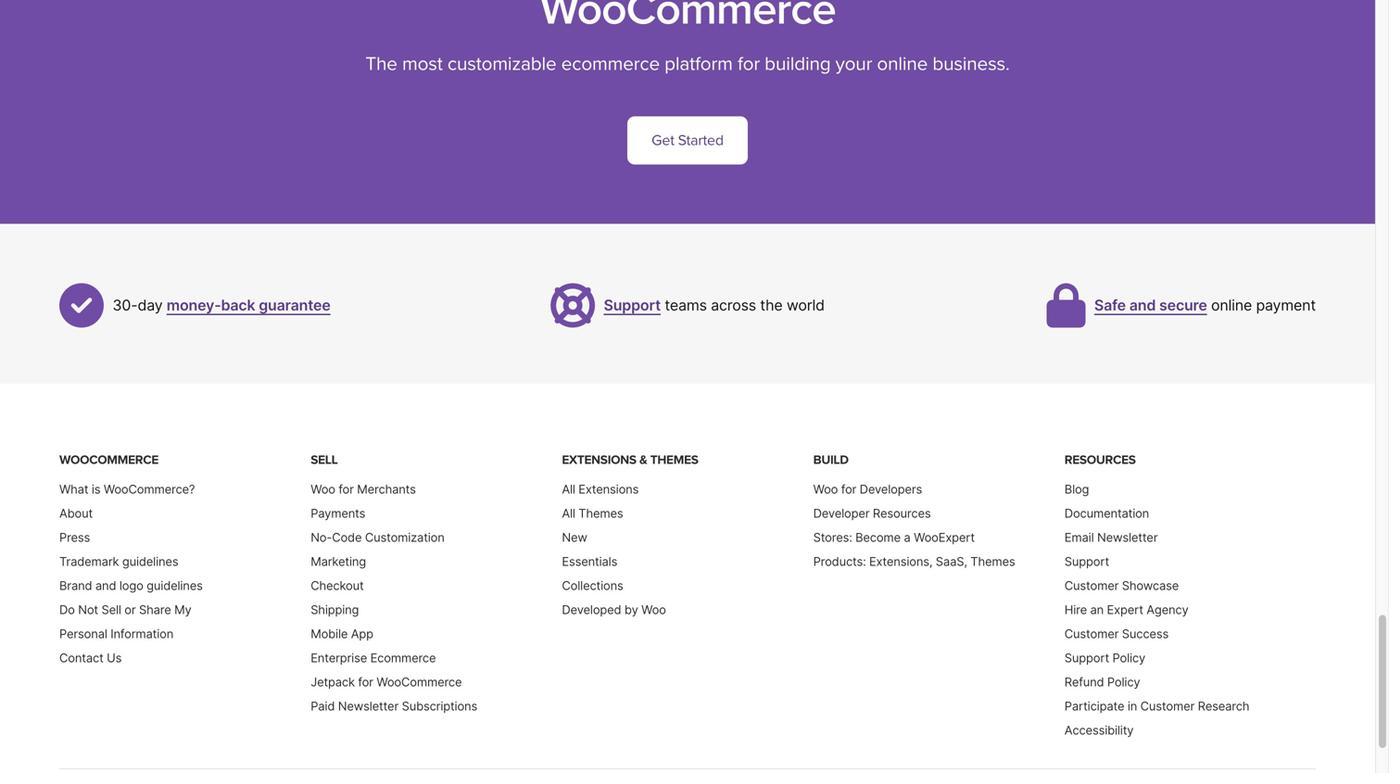 Task type: vqa. For each thing, say whether or not it's contained in the screenshot.
1st Customer from the bottom of the page
yes



Task type: describe. For each thing, give the bounding box(es) containing it.
customization
[[365, 530, 445, 545]]

shipping
[[311, 602, 359, 617]]

policy for refund policy
[[1108, 675, 1141, 689]]

0 vertical spatial guidelines
[[122, 554, 178, 569]]

is
[[92, 482, 100, 496]]

started
[[678, 132, 724, 149]]

ecommerce
[[370, 651, 436, 665]]

trademark guidelines link
[[59, 554, 178, 569]]

1 horizontal spatial themes
[[651, 452, 699, 468]]

support policy link
[[1065, 651, 1146, 665]]

developed
[[562, 602, 622, 617]]

0 horizontal spatial woocommerce
[[59, 452, 159, 468]]

the
[[760, 296, 783, 314]]

safe and secure link
[[1095, 296, 1208, 314]]

woo for merchants
[[311, 482, 416, 496]]

shipping link
[[311, 602, 359, 617]]

app
[[351, 627, 373, 641]]

&
[[640, 452, 648, 468]]

customer showcase
[[1065, 578, 1179, 593]]

customizable
[[448, 53, 557, 76]]

what
[[59, 482, 88, 496]]

teams
[[665, 296, 707, 314]]

developed by woo link
[[562, 602, 666, 617]]

checkout
[[311, 578, 364, 593]]

payments
[[311, 506, 365, 520]]

no-code customization
[[311, 530, 445, 545]]

for left building
[[738, 53, 760, 76]]

1 horizontal spatial woocommerce
[[377, 675, 462, 689]]

or
[[124, 602, 136, 617]]

enterprise ecommerce
[[311, 651, 436, 665]]

showcase
[[1122, 578, 1179, 593]]

most
[[402, 53, 443, 76]]

products: extensions, saas, themes
[[814, 554, 1016, 569]]

customer success
[[1065, 627, 1169, 641]]

do not sell or share my personal information link
[[59, 602, 191, 641]]

collections link
[[562, 578, 624, 593]]

and for safe
[[1130, 296, 1156, 314]]

newsletter for email
[[1098, 530, 1158, 545]]

1 vertical spatial online
[[1212, 296, 1253, 314]]

about link
[[59, 506, 93, 520]]

what is woocommerce?
[[59, 482, 195, 496]]

trademark guidelines
[[59, 554, 178, 569]]

back
[[221, 296, 255, 314]]

all for all extensions
[[562, 482, 576, 496]]

my
[[174, 602, 191, 617]]

woo for merchants link
[[311, 482, 416, 496]]

policy for support policy
[[1113, 651, 1146, 665]]

1 vertical spatial extensions
[[579, 482, 639, 496]]

building
[[765, 53, 831, 76]]

across
[[711, 296, 756, 314]]

do not sell or share my personal information
[[59, 602, 191, 641]]

woo for sell
[[311, 482, 335, 496]]

not
[[78, 602, 98, 617]]

developer
[[814, 506, 870, 520]]

enterprise
[[311, 651, 367, 665]]

woocommerce?
[[104, 482, 195, 496]]

by
[[625, 602, 638, 617]]

about
[[59, 506, 93, 520]]

blog
[[1065, 482, 1090, 496]]

get started link
[[628, 117, 748, 165]]

safe
[[1095, 296, 1126, 314]]

what is woocommerce? link
[[59, 482, 195, 496]]

press link
[[59, 530, 90, 545]]

share
[[139, 602, 171, 617]]

1 vertical spatial themes
[[579, 506, 623, 520]]

get
[[652, 132, 675, 149]]

the
[[366, 53, 398, 76]]

customer research
[[1141, 699, 1250, 713]]

new
[[562, 530, 588, 545]]

saas, themes
[[936, 554, 1016, 569]]

customer success link
[[1065, 627, 1169, 641]]

stores:
[[814, 530, 853, 545]]

brand
[[59, 578, 92, 593]]

1 horizontal spatial resources
[[1065, 452, 1136, 468]]

email newsletter link
[[1065, 530, 1158, 545]]

do
[[59, 602, 75, 617]]

extensions & themes
[[562, 452, 699, 468]]

contact us link
[[59, 651, 122, 665]]

expert
[[1107, 602, 1144, 617]]

get started
[[652, 132, 724, 149]]

trademark
[[59, 554, 119, 569]]

all extensions link
[[562, 482, 639, 496]]

contact us
[[59, 651, 122, 665]]

and for brand
[[95, 578, 116, 593]]



Task type: locate. For each thing, give the bounding box(es) containing it.
email
[[1065, 530, 1094, 545]]

merchants
[[357, 482, 416, 496]]

1 vertical spatial policy
[[1108, 675, 1141, 689]]

woo for build
[[814, 482, 838, 496]]

refund policy
[[1065, 675, 1141, 689]]

1 customer from the top
[[1065, 578, 1119, 593]]

a wooexpert
[[904, 530, 975, 545]]

woocommerce down ecommerce
[[377, 675, 462, 689]]

paid newsletter subscriptions link
[[311, 699, 477, 713]]

checkout link
[[311, 578, 364, 593]]

guidelines up logo
[[122, 554, 178, 569]]

customer showcase link
[[1065, 578, 1179, 593]]

1 horizontal spatial and
[[1130, 296, 1156, 314]]

marketing
[[311, 554, 366, 569]]

and
[[1130, 296, 1156, 314], [95, 578, 116, 593]]

jetpack
[[311, 675, 355, 689]]

agency
[[1147, 602, 1189, 617]]

participate in customer research link
[[1065, 699, 1250, 713]]

become
[[856, 530, 901, 545]]

documentation link
[[1065, 506, 1150, 520]]

customer up the an
[[1065, 578, 1119, 593]]

2 all from the top
[[562, 506, 576, 520]]

paid newsletter subscriptions
[[311, 699, 477, 713]]

1 vertical spatial guidelines
[[147, 578, 203, 593]]

woo right by
[[642, 602, 666, 617]]

safe and secure online payment
[[1095, 296, 1316, 314]]

brand and logo guidelines
[[59, 578, 203, 593]]

extensions
[[562, 452, 637, 468], [579, 482, 639, 496]]

themes right &
[[651, 452, 699, 468]]

woo up developer
[[814, 482, 838, 496]]

0 horizontal spatial themes
[[579, 506, 623, 520]]

customer
[[1065, 578, 1119, 593], [1065, 627, 1119, 641]]

support for support teams across the world
[[604, 296, 661, 314]]

1 vertical spatial customer
[[1065, 627, 1119, 641]]

no-
[[311, 530, 332, 545]]

0 horizontal spatial online
[[877, 53, 928, 76]]

success
[[1122, 627, 1169, 641]]

support link left teams
[[604, 296, 661, 314]]

support link down email
[[1065, 554, 1110, 569]]

world
[[787, 296, 825, 314]]

developer resources link
[[814, 506, 931, 520]]

hire
[[1065, 602, 1087, 617]]

1 vertical spatial woocommerce
[[377, 675, 462, 689]]

0 vertical spatial sell
[[311, 452, 338, 468]]

2 customer from the top
[[1065, 627, 1119, 641]]

customer for customer showcase
[[1065, 578, 1119, 593]]

newsletter down jetpack for woocommerce link
[[338, 699, 399, 713]]

jetpack for woocommerce link
[[311, 675, 462, 689]]

marketing link
[[311, 554, 366, 569]]

us
[[107, 651, 122, 665]]

customer down the an
[[1065, 627, 1119, 641]]

guidelines
[[122, 554, 178, 569], [147, 578, 203, 593]]

for for woo for merchants
[[339, 482, 354, 496]]

0 vertical spatial and
[[1130, 296, 1156, 314]]

subscriptions
[[402, 699, 477, 713]]

1 horizontal spatial support link
[[1065, 554, 1110, 569]]

logo
[[119, 578, 143, 593]]

woo for developers link
[[814, 482, 922, 496]]

support for support policy
[[1065, 651, 1110, 665]]

woocommerce up is
[[59, 452, 159, 468]]

guarantee
[[259, 296, 331, 314]]

money-back guarantee link
[[167, 296, 331, 314]]

and left logo
[[95, 578, 116, 593]]

support left teams
[[604, 296, 661, 314]]

resources up "stores: become a wooexpert" link
[[873, 506, 931, 520]]

in
[[1128, 699, 1138, 713]]

1 vertical spatial sell
[[101, 602, 121, 617]]

support policy
[[1065, 651, 1146, 665]]

extensions,
[[870, 554, 933, 569]]

secure
[[1160, 296, 1208, 314]]

0 vertical spatial all
[[562, 482, 576, 496]]

for for jetpack for woocommerce
[[358, 675, 373, 689]]

0 vertical spatial extensions
[[562, 452, 637, 468]]

for down enterprise ecommerce link
[[358, 675, 373, 689]]

sell up "woo for merchants"
[[311, 452, 338, 468]]

support up refund
[[1065, 651, 1110, 665]]

for up developer
[[841, 482, 857, 496]]

accessibility link
[[1065, 723, 1134, 737]]

0 vertical spatial support link
[[604, 296, 661, 314]]

0 horizontal spatial sell
[[101, 602, 121, 617]]

woocommerce
[[59, 452, 159, 468], [377, 675, 462, 689]]

0 vertical spatial policy
[[1113, 651, 1146, 665]]

payments link
[[311, 506, 365, 520]]

for for woo for developers
[[841, 482, 857, 496]]

sell inside do not sell or share my personal information
[[101, 602, 121, 617]]

refund
[[1065, 675, 1104, 689]]

themes down all extensions link
[[579, 506, 623, 520]]

policy down customer success link
[[1113, 651, 1146, 665]]

30-
[[113, 296, 138, 314]]

customer for customer success
[[1065, 627, 1119, 641]]

support down email
[[1065, 554, 1110, 569]]

0 horizontal spatial and
[[95, 578, 116, 593]]

support
[[604, 296, 661, 314], [1065, 554, 1110, 569], [1065, 651, 1110, 665]]

2 vertical spatial support
[[1065, 651, 1110, 665]]

1 vertical spatial support
[[1065, 554, 1110, 569]]

0 vertical spatial themes
[[651, 452, 699, 468]]

your
[[836, 53, 873, 76]]

0 vertical spatial support
[[604, 296, 661, 314]]

policy
[[1113, 651, 1146, 665], [1108, 675, 1141, 689]]

newsletter down documentation link
[[1098, 530, 1158, 545]]

1 vertical spatial support link
[[1065, 554, 1110, 569]]

all themes
[[562, 506, 623, 520]]

support for support
[[1065, 554, 1110, 569]]

0 vertical spatial resources
[[1065, 452, 1136, 468]]

developer resources
[[814, 506, 931, 520]]

extensions up the all themes link
[[579, 482, 639, 496]]

sell left or
[[101, 602, 121, 617]]

1 vertical spatial all
[[562, 506, 576, 520]]

extensions up all extensions
[[562, 452, 637, 468]]

0 horizontal spatial newsletter
[[338, 699, 399, 713]]

online right your
[[877, 53, 928, 76]]

email newsletter
[[1065, 530, 1158, 545]]

developers
[[860, 482, 922, 496]]

woo
[[311, 482, 335, 496], [814, 482, 838, 496], [642, 602, 666, 617]]

all up new
[[562, 506, 576, 520]]

documentation
[[1065, 506, 1150, 520]]

policy up in
[[1108, 675, 1141, 689]]

enterprise ecommerce link
[[311, 651, 436, 665]]

mobile app
[[311, 627, 373, 641]]

0 vertical spatial woocommerce
[[59, 452, 159, 468]]

the most customizable ecommerce platform for building your online business.
[[366, 53, 1010, 76]]

developed by woo
[[562, 602, 666, 617]]

1 all from the top
[[562, 482, 576, 496]]

an
[[1091, 602, 1104, 617]]

1 vertical spatial newsletter
[[338, 699, 399, 713]]

guidelines up the my
[[147, 578, 203, 593]]

all extensions
[[562, 482, 639, 496]]

0 vertical spatial online
[[877, 53, 928, 76]]

0 horizontal spatial support link
[[604, 296, 661, 314]]

resources up blog link
[[1065, 452, 1136, 468]]

for up payments link
[[339, 482, 354, 496]]

1 vertical spatial resources
[[873, 506, 931, 520]]

0 vertical spatial newsletter
[[1098, 530, 1158, 545]]

0 vertical spatial customer
[[1065, 578, 1119, 593]]

1 vertical spatial and
[[95, 578, 116, 593]]

all for all themes
[[562, 506, 576, 520]]

jetpack for woocommerce
[[311, 675, 462, 689]]

and right safe
[[1130, 296, 1156, 314]]

newsletter
[[1098, 530, 1158, 545], [338, 699, 399, 713]]

1 horizontal spatial woo
[[642, 602, 666, 617]]

mobile
[[311, 627, 348, 641]]

personal information
[[59, 627, 173, 641]]

0 horizontal spatial woo
[[311, 482, 335, 496]]

money-
[[167, 296, 221, 314]]

1 horizontal spatial newsletter
[[1098, 530, 1158, 545]]

1 horizontal spatial sell
[[311, 452, 338, 468]]

newsletter for paid
[[338, 699, 399, 713]]

resources
[[1065, 452, 1136, 468], [873, 506, 931, 520]]

code
[[332, 530, 362, 545]]

1 horizontal spatial online
[[1212, 296, 1253, 314]]

woo up payments link
[[311, 482, 335, 496]]

2 horizontal spatial woo
[[814, 482, 838, 496]]

products: extensions, saas, themes link
[[814, 554, 1016, 569]]

online right secure
[[1212, 296, 1253, 314]]

ecommerce
[[562, 53, 660, 76]]

all up the all themes link
[[562, 482, 576, 496]]

0 horizontal spatial resources
[[873, 506, 931, 520]]



